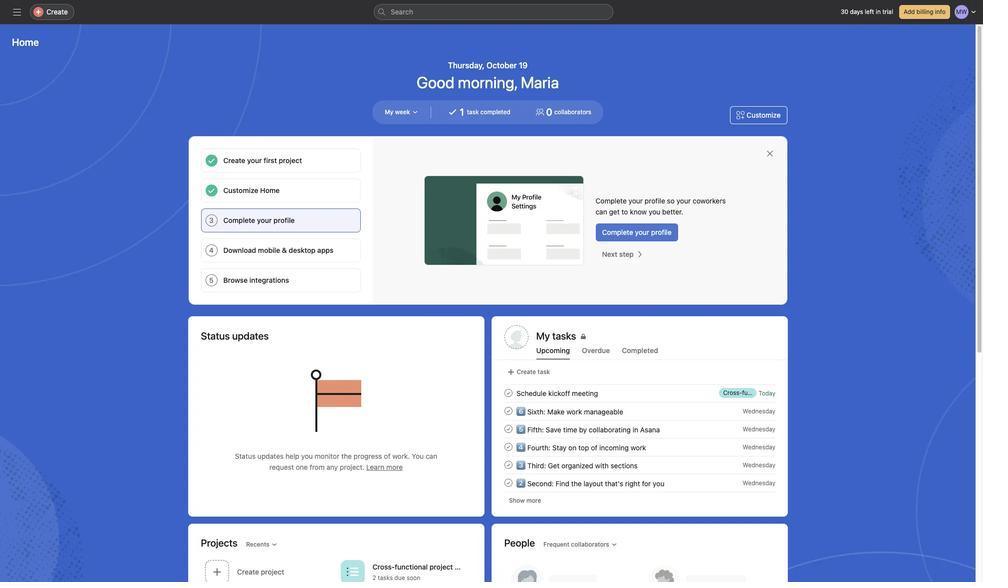 Task type: locate. For each thing, give the bounding box(es) containing it.
0 vertical spatial in
[[876, 8, 881, 15]]

complete
[[596, 197, 627, 205], [223, 216, 255, 225], [602, 228, 633, 237]]

right
[[625, 479, 640, 488]]

for
[[642, 479, 651, 488]]

work
[[566, 407, 582, 416], [630, 443, 646, 452]]

completed checkbox left the 4️⃣
[[502, 441, 514, 453]]

0 vertical spatial of
[[591, 443, 597, 452]]

5 wednesday from the top
[[743, 479, 775, 487]]

step
[[619, 250, 634, 259]]

you
[[412, 452, 424, 461]]

complete inside the complete your profile so your coworkers can get to know you better.
[[596, 197, 627, 205]]

profile inside the complete your profile so your coworkers can get to know you better.
[[645, 197, 665, 205]]

my tasks link
[[536, 329, 775, 343]]

create for create task
[[517, 368, 536, 376]]

1 vertical spatial collaborators
[[571, 541, 609, 548]]

by
[[579, 425, 587, 434]]

1 completed image from the top
[[502, 405, 514, 417]]

1 vertical spatial complete
[[223, 216, 255, 225]]

30 days left in trial
[[841, 8, 893, 15]]

1 vertical spatial more
[[526, 497, 541, 505]]

on
[[568, 443, 576, 452]]

task down upcoming button
[[538, 368, 550, 376]]

complete your profile button
[[596, 224, 678, 242]]

0 vertical spatial can
[[596, 208, 607, 216]]

1 vertical spatial task
[[538, 368, 550, 376]]

complete your profile
[[223, 216, 295, 225]]

add
[[904, 8, 915, 15]]

0 horizontal spatial the
[[341, 452, 352, 461]]

you right for
[[653, 479, 664, 488]]

5
[[209, 276, 214, 284]]

the right find
[[571, 479, 582, 488]]

complete for complete your profile so your coworkers can get to know you better.
[[596, 197, 627, 205]]

1 vertical spatial you
[[301, 452, 313, 461]]

one
[[296, 463, 308, 472]]

so
[[667, 197, 675, 205]]

create up schedule
[[517, 368, 536, 376]]

morning,
[[458, 73, 517, 92]]

task right 1
[[467, 108, 479, 116]]

complete for complete your profile
[[223, 216, 255, 225]]

4 completed checkbox from the top
[[502, 477, 514, 489]]

5️⃣
[[516, 425, 525, 434]]

create inside popup button
[[46, 7, 68, 16]]

0 vertical spatial completed checkbox
[[502, 387, 514, 399]]

can
[[596, 208, 607, 216], [426, 452, 437, 461]]

1 horizontal spatial task
[[538, 368, 550, 376]]

upcoming
[[536, 346, 570, 355]]

1 vertical spatial create
[[223, 156, 245, 165]]

2 wednesday from the top
[[743, 425, 775, 433]]

create task button
[[504, 365, 552, 379]]

completed image
[[502, 387, 514, 399], [502, 423, 514, 435], [502, 441, 514, 453]]

asana
[[640, 425, 660, 434]]

info
[[935, 8, 946, 15]]

0 horizontal spatial create
[[46, 7, 68, 16]]

0 horizontal spatial of
[[384, 452, 390, 461]]

1
[[459, 106, 465, 118]]

profile left so
[[645, 197, 665, 205]]

completed checkbox left '3️⃣'
[[502, 459, 514, 471]]

complete right 3
[[223, 216, 255, 225]]

home
[[12, 36, 39, 48]]

1 vertical spatial can
[[426, 452, 437, 461]]

completed image left '3️⃣'
[[502, 459, 514, 471]]

0 vertical spatial complete
[[596, 197, 627, 205]]

create right the expand sidebar image on the left of page
[[46, 7, 68, 16]]

Completed checkbox
[[502, 387, 514, 399], [502, 441, 514, 453]]

0 vertical spatial profile
[[645, 197, 665, 205]]

0 horizontal spatial can
[[426, 452, 437, 461]]

1 completed checkbox from the top
[[502, 405, 514, 417]]

show more button
[[504, 494, 545, 508]]

1 vertical spatial the
[[571, 479, 582, 488]]

3 wednesday from the top
[[743, 443, 775, 451]]

learn more link
[[366, 463, 403, 472]]

functional
[[394, 563, 428, 572]]

progress
[[354, 452, 382, 461]]

in
[[876, 8, 881, 15], [632, 425, 638, 434]]

1 horizontal spatial can
[[596, 208, 607, 216]]

2 completed image from the top
[[502, 423, 514, 435]]

3 wednesday button from the top
[[743, 443, 775, 451]]

work right make
[[566, 407, 582, 416]]

my week
[[385, 108, 410, 116]]

completed checkbox for 5️⃣
[[502, 423, 514, 435]]

completed image left the 4️⃣
[[502, 441, 514, 453]]

trial
[[883, 8, 893, 15]]

1 vertical spatial of
[[384, 452, 390, 461]]

2 wednesday button from the top
[[743, 425, 775, 433]]

0 vertical spatial create
[[46, 7, 68, 16]]

create up the customize home
[[223, 156, 245, 165]]

wednesday for work
[[743, 443, 775, 451]]

0 vertical spatial more
[[386, 463, 403, 472]]

more for learn more
[[386, 463, 403, 472]]

3 completed image from the top
[[502, 441, 514, 453]]

sections
[[610, 461, 637, 470]]

0 horizontal spatial in
[[632, 425, 638, 434]]

completed image left 5️⃣
[[502, 423, 514, 435]]

0 horizontal spatial more
[[386, 463, 403, 472]]

thursday,
[[448, 61, 485, 70]]

task inside create task button
[[538, 368, 550, 376]]

3
[[209, 216, 214, 225]]

my week button
[[380, 105, 423, 119]]

stay
[[552, 443, 566, 452]]

of right top
[[591, 443, 597, 452]]

completed image
[[502, 405, 514, 417], [502, 459, 514, 471], [502, 477, 514, 489]]

2 vertical spatial completed image
[[502, 441, 514, 453]]

add profile photo image
[[504, 325, 528, 349]]

0 horizontal spatial task
[[467, 108, 479, 116]]

2 completed checkbox from the top
[[502, 441, 514, 453]]

create your first project
[[223, 156, 302, 165]]

1 vertical spatial completed image
[[502, 459, 514, 471]]

2 completed image from the top
[[502, 459, 514, 471]]

1 vertical spatial completed image
[[502, 423, 514, 435]]

browse integrations
[[223, 276, 289, 284]]

project
[[429, 563, 453, 572]]

wednesday for for
[[743, 479, 775, 487]]

status updates help you monitor the progress of work. you can request one from any project.
[[235, 452, 437, 472]]

1 wednesday from the top
[[743, 407, 775, 415]]

thursday, october 19 good morning, maria
[[417, 61, 559, 92]]

completed checkbox left 2️⃣
[[502, 477, 514, 489]]

sixth:
[[527, 407, 545, 416]]

profile for complete your profile so your coworkers can get to know you better.
[[645, 197, 665, 205]]

completed
[[481, 108, 510, 116]]

2 vertical spatial completed image
[[502, 477, 514, 489]]

0 horizontal spatial work
[[566, 407, 582, 416]]

completed checkbox for schedule
[[502, 387, 514, 399]]

download
[[223, 246, 256, 255]]

work.
[[392, 452, 410, 461]]

list image
[[346, 566, 358, 578]]

more inside button
[[526, 497, 541, 505]]

complete inside button
[[602, 228, 633, 237]]

1 horizontal spatial in
[[876, 8, 881, 15]]

0 vertical spatial completed image
[[502, 405, 514, 417]]

completed checkbox left schedule
[[502, 387, 514, 399]]

1 horizontal spatial create
[[223, 156, 245, 165]]

can right you
[[426, 452, 437, 461]]

show
[[509, 497, 525, 505]]

3 completed image from the top
[[502, 477, 514, 489]]

2 vertical spatial complete
[[602, 228, 633, 237]]

your up know at right
[[629, 197, 643, 205]]

work down asana
[[630, 443, 646, 452]]

completed image for 6️⃣
[[502, 405, 514, 417]]

you up one
[[301, 452, 313, 461]]

2 completed checkbox from the top
[[502, 423, 514, 435]]

more
[[386, 463, 403, 472], [526, 497, 541, 505]]

completed checkbox for 3️⃣
[[502, 459, 514, 471]]

your right so
[[677, 197, 691, 205]]

wednesday button for work
[[743, 443, 775, 451]]

can left get
[[596, 208, 607, 216]]

schedule
[[516, 389, 546, 398]]

soon
[[406, 575, 420, 582]]

collaborators inside dropdown button
[[571, 541, 609, 548]]

0 vertical spatial task
[[467, 108, 479, 116]]

Completed checkbox
[[502, 405, 514, 417], [502, 423, 514, 435], [502, 459, 514, 471], [502, 477, 514, 489]]

profile inside button
[[651, 228, 672, 237]]

1 completed checkbox from the top
[[502, 387, 514, 399]]

kickoff
[[548, 389, 570, 398]]

1 horizontal spatial more
[[526, 497, 541, 505]]

collaborators right frequent in the right bottom of the page
[[571, 541, 609, 548]]

desktop apps
[[289, 246, 334, 255]]

your left first project
[[247, 156, 262, 165]]

your
[[247, 156, 262, 165], [629, 197, 643, 205], [677, 197, 691, 205], [635, 228, 649, 237]]

completed checkbox left 6️⃣
[[502, 405, 514, 417]]

completed image left 2️⃣
[[502, 477, 514, 489]]

your for complete your profile so your coworkers can get to know you better.
[[629, 197, 643, 205]]

learn more
[[366, 463, 403, 472]]

customize home
[[223, 186, 280, 195]]

1 vertical spatial in
[[632, 425, 638, 434]]

the up project.
[[341, 452, 352, 461]]

completed image for 3️⃣
[[502, 459, 514, 471]]

more right show
[[526, 497, 541, 505]]

complete down get
[[602, 228, 633, 237]]

your down know at right
[[635, 228, 649, 237]]

completed image for 5️⃣
[[502, 423, 514, 435]]

expand sidebar image
[[13, 8, 21, 16]]

completed image left 6️⃣
[[502, 405, 514, 417]]

of up the learn more
[[384, 452, 390, 461]]

of inside status updates help you monitor the progress of work. you can request one from any project.
[[384, 452, 390, 461]]

2 vertical spatial create
[[517, 368, 536, 376]]

my tasks
[[536, 330, 576, 342]]

create project
[[237, 568, 284, 576]]

profile down the better. at right
[[651, 228, 672, 237]]

projects
[[201, 537, 238, 549]]

frequent collaborators button
[[539, 538, 622, 552]]

3 completed checkbox from the top
[[502, 459, 514, 471]]

1 wednesday button from the top
[[743, 407, 775, 415]]

your inside button
[[635, 228, 649, 237]]

today
[[758, 390, 775, 397]]

5 wednesday button from the top
[[743, 479, 775, 487]]

in right left
[[876, 8, 881, 15]]

0 vertical spatial completed image
[[502, 387, 514, 399]]

1 vertical spatial completed checkbox
[[502, 441, 514, 453]]

you inside status updates help you monitor the progress of work. you can request one from any project.
[[301, 452, 313, 461]]

completed checkbox for 6️⃣
[[502, 405, 514, 417]]

status updates
[[201, 330, 269, 342]]

2 horizontal spatial create
[[517, 368, 536, 376]]

1 vertical spatial profile
[[651, 228, 672, 237]]

in left asana
[[632, 425, 638, 434]]

completed checkbox left 5️⃣
[[502, 423, 514, 435]]

collaborators right 0
[[554, 108, 591, 116]]

1 horizontal spatial work
[[630, 443, 646, 452]]

from
[[310, 463, 325, 472]]

create inside button
[[517, 368, 536, 376]]

completed image left schedule
[[502, 387, 514, 399]]

help
[[285, 452, 299, 461]]

collaborating
[[589, 425, 631, 434]]

you right know at right
[[649, 208, 660, 216]]

time
[[563, 425, 577, 434]]

1 horizontal spatial of
[[591, 443, 597, 452]]

19
[[519, 61, 528, 70]]

0 vertical spatial the
[[341, 452, 352, 461]]

make
[[547, 407, 564, 416]]

more down work.
[[386, 463, 403, 472]]

complete up get
[[596, 197, 627, 205]]

wednesday button
[[743, 407, 775, 415], [743, 425, 775, 433], [743, 443, 775, 451], [743, 461, 775, 469], [743, 479, 775, 487]]

wednesday for asana
[[743, 425, 775, 433]]

1 completed image from the top
[[502, 387, 514, 399]]

people
[[504, 537, 535, 549]]

0 vertical spatial you
[[649, 208, 660, 216]]

recents
[[246, 541, 269, 548]]

1 horizontal spatial the
[[571, 479, 582, 488]]



Task type: vqa. For each thing, say whether or not it's contained in the screenshot.
See details, Portfolio 1 image
no



Task type: describe. For each thing, give the bounding box(es) containing it.
2️⃣
[[516, 479, 525, 488]]

search list box
[[374, 4, 613, 20]]

to
[[622, 208, 628, 216]]

maria
[[521, 73, 559, 92]]

fifth:
[[527, 425, 544, 434]]

the inside status updates help you monitor the progress of work. you can request one from any project.
[[341, 452, 352, 461]]

6️⃣
[[516, 407, 525, 416]]

meeting
[[572, 389, 598, 398]]

your for complete your profile
[[635, 228, 649, 237]]

show more
[[509, 497, 541, 505]]

0 vertical spatial collaborators
[[554, 108, 591, 116]]

overdue button
[[582, 346, 610, 360]]

completed image for 2️⃣
[[502, 477, 514, 489]]

4 wednesday button from the top
[[743, 461, 775, 469]]

better.
[[662, 208, 683, 216]]

plan
[[455, 563, 469, 572]]

complete for complete your profile
[[602, 228, 633, 237]]

create button
[[30, 4, 74, 20]]

today button
[[758, 390, 775, 397]]

frequent collaborators
[[544, 541, 609, 548]]

frequent
[[544, 541, 569, 548]]

upcoming button
[[536, 346, 570, 360]]

create project link
[[201, 557, 336, 582]]

add billing info button
[[899, 5, 950, 19]]

1 vertical spatial work
[[630, 443, 646, 452]]

completed checkbox for 4️⃣
[[502, 441, 514, 453]]

schedule kickoff meeting
[[516, 389, 598, 398]]

you inside the complete your profile so your coworkers can get to know you better.
[[649, 208, 660, 216]]

0 vertical spatial work
[[566, 407, 582, 416]]

that's
[[605, 479, 623, 488]]

wednesday button for asana
[[743, 425, 775, 433]]

completed image for 4️⃣
[[502, 441, 514, 453]]

close image
[[766, 150, 774, 158]]

good
[[417, 73, 454, 92]]

find
[[555, 479, 569, 488]]

&
[[282, 246, 287, 255]]

more for show more
[[526, 497, 541, 505]]

recents button
[[242, 538, 282, 552]]

days
[[850, 8, 863, 15]]

add billing info
[[904, 8, 946, 15]]

third:
[[527, 461, 546, 470]]

any
[[327, 463, 338, 472]]

organized
[[561, 461, 593, 470]]

know
[[630, 208, 647, 216]]

completed
[[622, 346, 658, 355]]

create for create
[[46, 7, 68, 16]]

coworkers
[[693, 197, 726, 205]]

project.
[[340, 463, 364, 472]]

search button
[[374, 4, 613, 20]]

mobile
[[258, 246, 280, 255]]

complete your profile
[[602, 228, 672, 237]]

fourth:
[[527, 443, 550, 452]]

profile for complete your profile
[[651, 228, 672, 237]]

4 wednesday from the top
[[743, 461, 775, 469]]

customize
[[747, 111, 781, 119]]

can inside status updates help you monitor the progress of work. you can request one from any project.
[[426, 452, 437, 461]]

3️⃣ third: get organized with sections
[[516, 461, 637, 470]]

complete your profile so your coworkers can get to know you better.
[[596, 197, 726, 216]]

30
[[841, 8, 848, 15]]

first project
[[264, 156, 302, 165]]

overdue
[[582, 346, 610, 355]]

4️⃣ fourth: stay on top of incoming work
[[516, 443, 646, 452]]

my
[[385, 108, 393, 116]]

5️⃣ fifth: save time by collaborating in asana
[[516, 425, 660, 434]]

left
[[865, 8, 874, 15]]

create for create your first project
[[223, 156, 245, 165]]

billing
[[917, 8, 933, 15]]

completed button
[[622, 346, 658, 360]]

4️⃣
[[516, 443, 525, 452]]

save
[[546, 425, 561, 434]]

completed image for schedule
[[502, 387, 514, 399]]

top
[[578, 443, 589, 452]]

wednesday button for for
[[743, 479, 775, 487]]

incoming
[[599, 443, 629, 452]]

cross-
[[372, 563, 395, 572]]

download mobile & desktop apps
[[223, 246, 334, 255]]

updates
[[257, 452, 284, 461]]

2 vertical spatial you
[[653, 479, 664, 488]]

next step button
[[596, 246, 650, 264]]

manageable
[[584, 407, 623, 416]]

request
[[269, 463, 294, 472]]

layout
[[583, 479, 603, 488]]

3️⃣
[[516, 461, 525, 470]]

october
[[487, 61, 517, 70]]

task completed
[[467, 108, 510, 116]]

completed checkbox for 2️⃣
[[502, 477, 514, 489]]

can inside the complete your profile so your coworkers can get to know you better.
[[596, 208, 607, 216]]

create task
[[517, 368, 550, 376]]

get
[[548, 461, 559, 470]]

with
[[595, 461, 608, 470]]

next
[[602, 250, 617, 259]]

2
[[372, 575, 376, 582]]

your for create your first project
[[247, 156, 262, 165]]

week
[[395, 108, 410, 116]]

tasks
[[378, 575, 392, 582]]

second:
[[527, 479, 554, 488]]



